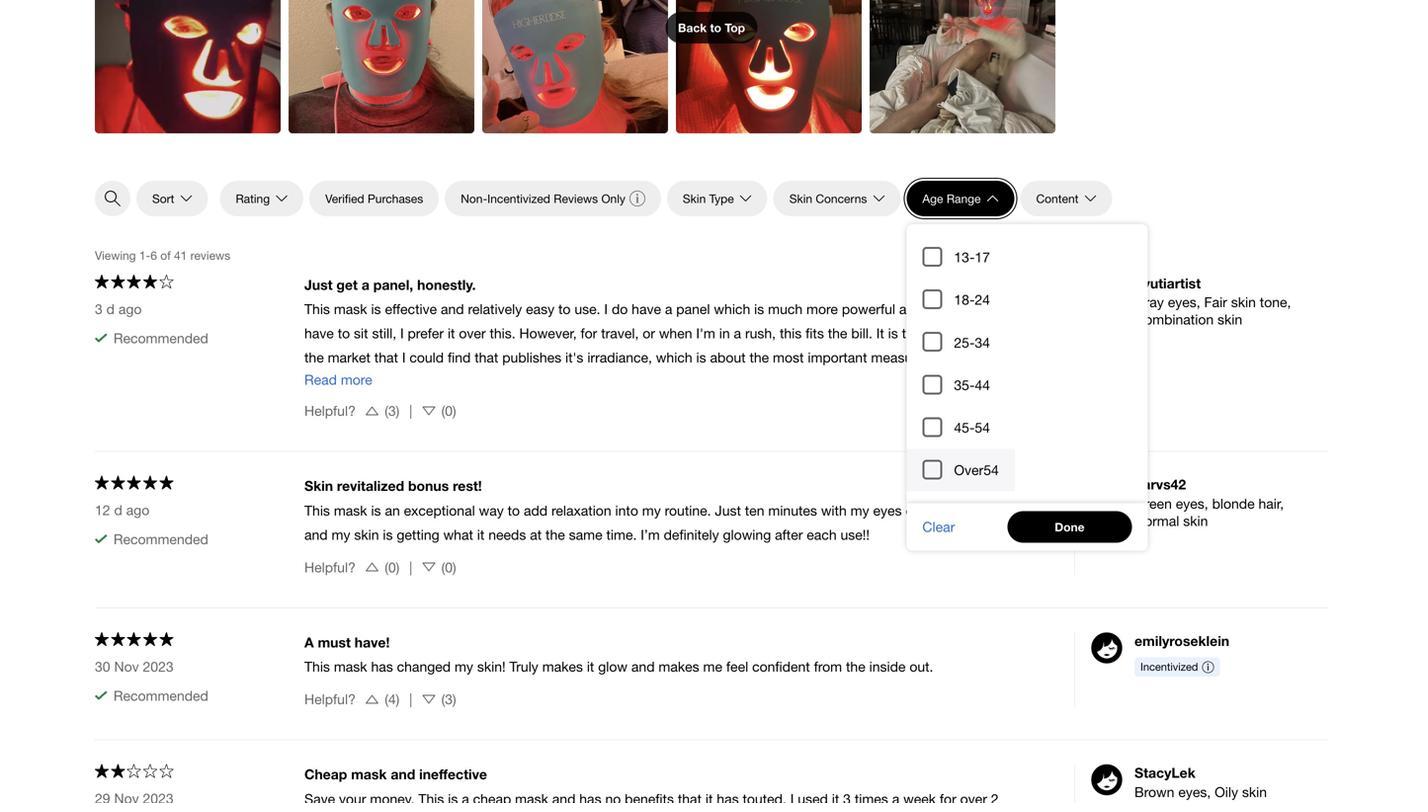 Task type: locate. For each thing, give the bounding box(es) containing it.
4 stars element
[[95, 275, 173, 291]]

3 d ago
[[95, 301, 142, 317]]

getting
[[397, 527, 439, 543]]

13-17
[[954, 249, 990, 265]]

to left top
[[710, 21, 721, 35]]

1 horizontal spatial just
[[715, 502, 741, 519]]

what
[[443, 527, 473, 543]]

1 vertical spatial just
[[715, 502, 741, 519]]

0 horizontal spatial the
[[546, 527, 565, 543]]

0 vertical spatial 5 stars element
[[95, 476, 173, 493]]

skin inside dropdown button
[[683, 192, 706, 205]]

is left an
[[371, 502, 381, 519]]

a
[[304, 634, 314, 651]]

rating
[[236, 192, 270, 205]]

1 horizontal spatial and
[[391, 766, 415, 783]]

0 vertical spatial recommended
[[114, 330, 208, 346]]

harvs42
[[1135, 476, 1186, 493]]

0 vertical spatial the
[[546, 527, 565, 543]]

skin left revitalized
[[304, 478, 333, 494]]

mask down must
[[334, 659, 367, 675]]

0 vertical spatial it
[[477, 527, 485, 543]]

just left get
[[304, 277, 333, 293]]

recommended for 3 d ago
[[114, 330, 208, 346]]

2 recommended from the top
[[114, 531, 208, 548]]

eyes, inside "harvs42 green eyes, blonde hair, normal skin"
[[1176, 495, 1208, 512]]

1 vertical spatial |
[[409, 559, 412, 575]]

(0) for (0)
[[441, 559, 456, 575]]

0 vertical spatial d
[[106, 301, 115, 317]]

changed
[[397, 659, 451, 675]]

1 vertical spatial the
[[846, 659, 865, 675]]

recommended
[[114, 330, 208, 346], [114, 531, 208, 548], [114, 688, 208, 704]]

incentivized left reviews
[[487, 192, 550, 205]]

it right what
[[477, 527, 485, 543]]

helpful?
[[304, 403, 356, 419], [304, 559, 356, 575], [304, 691, 356, 708]]

mask
[[334, 502, 367, 519], [334, 659, 367, 675], [351, 766, 387, 783]]

incentivized
[[487, 192, 550, 205], [1140, 660, 1198, 673]]

verified
[[325, 192, 364, 205]]

use!!
[[841, 527, 870, 543]]

1 vertical spatial this
[[304, 659, 330, 675]]

recommended down 12 d ago
[[114, 531, 208, 548]]

0 horizontal spatial skin
[[304, 478, 333, 494]]

| right (4)
[[409, 691, 412, 708]]

fair
[[1204, 294, 1227, 310]]

1 horizontal spatial is
[[383, 527, 393, 543]]

my up i'm
[[642, 502, 661, 519]]

34
[[975, 334, 990, 351]]

a right get
[[362, 277, 369, 293]]

viewing
[[95, 248, 136, 262]]

1 horizontal spatial a
[[964, 502, 972, 519]]

d right 12
[[114, 502, 122, 518]]

makes right 'truly' on the left
[[542, 659, 583, 675]]

revitalized
[[337, 478, 404, 494]]

closed
[[906, 502, 947, 519]]

1 vertical spatial 5 stars element
[[95, 632, 173, 649]]

1 horizontal spatial (3)
[[441, 691, 456, 708]]

is up clear
[[950, 502, 960, 519]]

0 horizontal spatial a
[[362, 277, 369, 293]]

eyes, inside stacylek brown eyes, oily skin
[[1178, 784, 1211, 800]]

helpful? for revitalized
[[304, 559, 356, 575]]

recommended down 2023 at the bottom of the page
[[114, 688, 208, 704]]

rest!
[[453, 478, 482, 494]]

1 5 stars element from the top
[[95, 476, 173, 493]]

emilyroseklein
[[1135, 633, 1230, 649]]

gift
[[976, 502, 995, 519]]

0 vertical spatial mask
[[334, 502, 367, 519]]

skin inside skin revitalized bonus rest! this mask is an exceptional way to add relaxation into my routine. just ten minutes with my eyes closed is a gift and my skin is getting what it needs at the same time. i'm definitely glowing after each use!!
[[304, 478, 333, 494]]

a left gift
[[964, 502, 972, 519]]

skin concerns
[[789, 192, 867, 205]]

0 horizontal spatial and
[[304, 527, 328, 543]]

| for (0)
[[409, 559, 412, 575]]

skin down fair
[[1218, 311, 1242, 328]]

0 vertical spatial ago
[[118, 301, 142, 317]]

mask inside a must have! this mask has changed my skin! truly makes it glow and makes me feel confident from the inside out.
[[334, 659, 367, 675]]

incentivized down 'emilyroseklein'
[[1140, 660, 1198, 673]]

rating button
[[220, 181, 304, 216]]

2 horizontal spatial and
[[631, 659, 655, 675]]

age range element
[[907, 224, 1148, 551]]

ago
[[118, 301, 142, 317], [126, 502, 149, 518]]

mask down revitalized
[[334, 502, 367, 519]]

2 vertical spatial recommended
[[114, 688, 208, 704]]

(0) down what
[[441, 559, 456, 575]]

eyes, for byutiartist
[[1168, 294, 1200, 310]]

content
[[1036, 192, 1079, 205]]

5 stars element up 12 d ago
[[95, 476, 173, 493]]

0 vertical spatial incentivized
[[487, 192, 550, 205]]

helpful? down read more
[[304, 403, 356, 419]]

44
[[975, 377, 990, 393]]

read more
[[304, 372, 372, 388]]

1 vertical spatial and
[[631, 659, 655, 675]]

just left ten
[[715, 502, 741, 519]]

hair,
[[1259, 495, 1284, 512]]

this left an
[[304, 502, 330, 519]]

non-
[[461, 192, 487, 205]]

1-
[[139, 248, 150, 262]]

back
[[678, 21, 707, 35]]

6
[[150, 248, 157, 262]]

verified purchases button
[[309, 181, 439, 216]]

this down a
[[304, 659, 330, 675]]

1 vertical spatial d
[[114, 502, 122, 518]]

(3) button down more
[[356, 393, 409, 429]]

1 horizontal spatial it
[[587, 659, 594, 675]]

skin right the normal
[[1183, 513, 1208, 529]]

5 stars element for 2023
[[95, 632, 173, 649]]

(3) up revitalized
[[385, 403, 400, 419]]

skin left the type
[[683, 192, 706, 205]]

the right at
[[546, 527, 565, 543]]

skin for skin concerns
[[789, 192, 812, 205]]

me
[[703, 659, 722, 675]]

the
[[546, 527, 565, 543], [846, 659, 865, 675]]

2 horizontal spatial skin
[[789, 192, 812, 205]]

0 horizontal spatial (3)
[[385, 403, 400, 419]]

1 vertical spatial ago
[[126, 502, 149, 518]]

to
[[710, 21, 721, 35], [508, 502, 520, 519]]

1 show review image from the left
[[95, 0, 281, 133]]

helpful? down must
[[304, 691, 356, 708]]

| up bonus
[[409, 403, 412, 419]]

3 recommended from the top
[[114, 688, 208, 704]]

my left skin!
[[455, 659, 473, 675]]

cheap
[[304, 766, 347, 783]]

d for 3
[[106, 301, 115, 317]]

stacylek brown eyes, oily skin
[[1135, 765, 1267, 800]]

0 vertical spatial just
[[304, 277, 333, 293]]

5 show review image from the left
[[870, 0, 1055, 133]]

eyes, down harvs42
[[1176, 495, 1208, 512]]

2 vertical spatial eyes,
[[1178, 784, 1211, 800]]

a inside skin revitalized bonus rest! this mask is an exceptional way to add relaxation into my routine. just ten minutes with my eyes closed is a gift and my skin is getting what it needs at the same time. i'm definitely glowing after each use!!
[[964, 502, 972, 519]]

1 vertical spatial it
[[587, 659, 594, 675]]

glowing
[[723, 527, 771, 543]]

i'm
[[641, 527, 660, 543]]

0 horizontal spatial it
[[477, 527, 485, 543]]

eyes, left oily
[[1178, 784, 1211, 800]]

| down getting
[[409, 559, 412, 575]]

is down an
[[383, 527, 393, 543]]

1 horizontal spatial skin
[[683, 192, 706, 205]]

reviews
[[190, 248, 230, 262]]

skin for skin type
[[683, 192, 706, 205]]

ago for 12 d ago
[[126, 502, 149, 518]]

0 horizontal spatial makes
[[542, 659, 583, 675]]

(0) button for (0)
[[412, 549, 466, 586]]

ago right 12
[[126, 502, 149, 518]]

0 vertical spatial (3)
[[385, 403, 400, 419]]

(3) for top (3) button
[[385, 403, 400, 419]]

ineffective
[[419, 766, 487, 783]]

0 horizontal spatial (3) button
[[356, 393, 409, 429]]

skin down revitalized
[[354, 527, 379, 543]]

recommended down 3 d ago
[[114, 330, 208, 346]]

makes left me
[[659, 659, 699, 675]]

1 vertical spatial incentivized
[[1140, 660, 1198, 673]]

has
[[371, 659, 393, 675]]

makes
[[542, 659, 583, 675], [659, 659, 699, 675]]

just inside skin revitalized bonus rest! this mask is an exceptional way to add relaxation into my routine. just ten minutes with my eyes closed is a gift and my skin is getting what it needs at the same time. i'm definitely glowing after each use!!
[[715, 502, 741, 519]]

mask right cheap
[[351, 766, 387, 783]]

| for (3)
[[409, 403, 412, 419]]

(3) button
[[356, 393, 409, 429], [412, 681, 466, 718]]

|
[[409, 403, 412, 419], [409, 559, 412, 575], [409, 691, 412, 708]]

1 this from the top
[[304, 502, 330, 519]]

1 horizontal spatial the
[[846, 659, 865, 675]]

0 horizontal spatial incentivized
[[487, 192, 550, 205]]

1 recommended from the top
[[114, 330, 208, 346]]

5 stars element
[[95, 476, 173, 493], [95, 632, 173, 649]]

to left add
[[508, 502, 520, 519]]

0 vertical spatial (3) button
[[356, 393, 409, 429]]

0 vertical spatial |
[[409, 403, 412, 419]]

skin right oily
[[1242, 784, 1267, 800]]

type
[[709, 192, 734, 205]]

5 stars element up 30 nov 2023
[[95, 632, 173, 649]]

the inside skin revitalized bonus rest! this mask is an exceptional way to add relaxation into my routine. just ten minutes with my eyes closed is a gift and my skin is getting what it needs at the same time. i'm definitely glowing after each use!!
[[546, 527, 565, 543]]

needs
[[488, 527, 526, 543]]

2 helpful? from the top
[[304, 559, 356, 575]]

(0) down getting
[[385, 559, 400, 575]]

this
[[304, 502, 330, 519], [304, 659, 330, 675]]

1 vertical spatial mask
[[334, 659, 367, 675]]

it inside skin revitalized bonus rest! this mask is an exceptional way to add relaxation into my routine. just ten minutes with my eyes closed is a gift and my skin is getting what it needs at the same time. i'm definitely glowing after each use!!
[[477, 527, 485, 543]]

helpful? up must
[[304, 559, 356, 575]]

1 | from the top
[[409, 403, 412, 419]]

1 horizontal spatial to
[[710, 21, 721, 35]]

2 5 stars element from the top
[[95, 632, 173, 649]]

skin left concerns
[[789, 192, 812, 205]]

1 makes from the left
[[542, 659, 583, 675]]

my inside a must have! this mask has changed my skin! truly makes it glow and makes me feel confident from the inside out.
[[455, 659, 473, 675]]

2 show review image from the left
[[289, 0, 474, 133]]

2 vertical spatial helpful?
[[304, 691, 356, 708]]

(3) down changed
[[441, 691, 456, 708]]

1 vertical spatial a
[[964, 502, 972, 519]]

(3) button down changed
[[412, 681, 466, 718]]

ago down the 4 stars element
[[118, 301, 142, 317]]

1 horizontal spatial makes
[[659, 659, 699, 675]]

recommended for 30 nov 2023
[[114, 688, 208, 704]]

2 | from the top
[[409, 559, 412, 575]]

normal
[[1135, 513, 1179, 529]]

(0) button down what
[[412, 549, 466, 586]]

skin inside popup button
[[789, 192, 812, 205]]

1 vertical spatial (3)
[[441, 691, 456, 708]]

byutiartist gray eyes, fair skin tone, combination skin
[[1135, 275, 1295, 328]]

blonde
[[1212, 495, 1255, 512]]

0 horizontal spatial to
[[508, 502, 520, 519]]

2 stars element
[[95, 764, 173, 781]]

and
[[304, 527, 328, 543], [631, 659, 655, 675], [391, 766, 415, 783]]

eyes, up combination
[[1168, 294, 1200, 310]]

0 vertical spatial helpful?
[[304, 403, 356, 419]]

sort button
[[136, 181, 208, 216]]

1 horizontal spatial incentivized
[[1140, 660, 1198, 673]]

eyes
[[873, 502, 902, 519]]

(4)
[[385, 691, 400, 708]]

3 | from the top
[[409, 691, 412, 708]]

show review image
[[95, 0, 281, 133], [289, 0, 474, 133], [482, 0, 668, 133], [676, 0, 862, 133], [870, 0, 1055, 133]]

2 vertical spatial |
[[409, 691, 412, 708]]

1 vertical spatial to
[[508, 502, 520, 519]]

recommended for 12 d ago
[[114, 531, 208, 548]]

tone,
[[1260, 294, 1291, 310]]

the inside a must have! this mask has changed my skin! truly makes it glow and makes me feel confident from the inside out.
[[846, 659, 865, 675]]

1 vertical spatial eyes,
[[1176, 495, 1208, 512]]

(0) button up bonus
[[412, 393, 466, 429]]

emilyroseklein link
[[1135, 632, 1328, 650]]

0 vertical spatial eyes,
[[1168, 294, 1200, 310]]

0 vertical spatial to
[[710, 21, 721, 35]]

oily
[[1215, 784, 1238, 800]]

the right from
[[846, 659, 865, 675]]

(0) up "rest!"
[[441, 403, 456, 419]]

d right 3
[[106, 301, 115, 317]]

it left 'glow'
[[587, 659, 594, 675]]

eyes,
[[1168, 294, 1200, 310], [1176, 495, 1208, 512], [1178, 784, 1211, 800]]

0 vertical spatial this
[[304, 502, 330, 519]]

eyes, inside byutiartist gray eyes, fair skin tone, combination skin
[[1168, 294, 1200, 310]]

skin
[[1231, 294, 1256, 310], [1218, 311, 1242, 328], [1183, 513, 1208, 529], [354, 527, 379, 543], [1242, 784, 1267, 800]]

3 helpful? from the top
[[304, 691, 356, 708]]

1 horizontal spatial (3) button
[[412, 681, 466, 718]]

my
[[642, 502, 661, 519], [851, 502, 869, 519], [332, 527, 350, 543], [455, 659, 473, 675]]

2 this from the top
[[304, 659, 330, 675]]

0 vertical spatial and
[[304, 527, 328, 543]]

1 vertical spatial recommended
[[114, 531, 208, 548]]

1 vertical spatial helpful?
[[304, 559, 356, 575]]



Task type: describe. For each thing, give the bounding box(es) containing it.
brown
[[1135, 784, 1175, 800]]

eyes, for stacylek
[[1178, 784, 1211, 800]]

0 horizontal spatial is
[[371, 502, 381, 519]]

and inside a must have! this mask has changed my skin! truly makes it glow and makes me feel confident from the inside out.
[[631, 659, 655, 675]]

d for 12
[[114, 502, 122, 518]]

incentivized inside non-incentivized reviews only button
[[487, 192, 550, 205]]

mask inside skin revitalized bonus rest! this mask is an exceptional way to add relaxation into my routine. just ten minutes with my eyes closed is a gift and my skin is getting what it needs at the same time. i'm definitely glowing after each use!!
[[334, 502, 367, 519]]

0 vertical spatial a
[[362, 277, 369, 293]]

clear button
[[915, 509, 963, 546]]

skin inside "harvs42 green eyes, blonde hair, normal skin"
[[1183, 513, 1208, 529]]

each
[[807, 527, 837, 543]]

byutiartist
[[1135, 275, 1201, 291]]

inside
[[869, 659, 906, 675]]

(0) button for (3)
[[412, 393, 466, 429]]

ago for 3 d ago
[[118, 301, 142, 317]]

at
[[530, 527, 542, 543]]

5 stars element for ago
[[95, 476, 173, 493]]

eyes, for harvs42
[[1176, 495, 1208, 512]]

panel,
[[373, 277, 413, 293]]

sort
[[152, 192, 174, 205]]

way
[[479, 502, 504, 519]]

stacylek link
[[1135, 764, 1328, 782]]

my down revitalized
[[332, 527, 350, 543]]

13-
[[954, 249, 975, 265]]

helpful? for must
[[304, 691, 356, 708]]

| for (4)
[[409, 691, 412, 708]]

an
[[385, 502, 400, 519]]

17
[[975, 249, 990, 265]]

back to top button
[[666, 12, 758, 43]]

only
[[601, 192, 625, 205]]

of
[[160, 248, 171, 262]]

12
[[95, 502, 110, 518]]

30
[[95, 658, 110, 675]]

purchases
[[368, 192, 423, 205]]

(3) for (3) button to the bottom
[[441, 691, 456, 708]]

to inside button
[[710, 21, 721, 35]]

and inside skin revitalized bonus rest! this mask is an exceptional way to add relaxation into my routine. just ten minutes with my eyes closed is a gift and my skin is getting what it needs at the same time. i'm definitely glowing after each use!!
[[304, 527, 328, 543]]

harvs42 link
[[1135, 476, 1328, 493]]

non-incentivized reviews only button
[[445, 181, 661, 216]]

skin type button
[[667, 181, 768, 216]]

concerns
[[816, 192, 867, 205]]

stacylek
[[1135, 765, 1196, 781]]

2 makes from the left
[[659, 659, 699, 675]]

glow
[[598, 659, 628, 675]]

same
[[569, 527, 602, 543]]

(4) button
[[356, 681, 409, 718]]

3
[[95, 301, 103, 317]]

25-34
[[954, 334, 990, 351]]

age
[[922, 192, 943, 205]]

3 show review image from the left
[[482, 0, 668, 133]]

non-incentivized reviews only
[[461, 192, 625, 205]]

(0) button down getting
[[356, 549, 409, 586]]

feel
[[726, 659, 748, 675]]

routine.
[[665, 502, 711, 519]]

skin type
[[683, 192, 734, 205]]

4 show review image from the left
[[676, 0, 862, 133]]

bonus
[[408, 478, 449, 494]]

1 helpful? from the top
[[304, 403, 356, 419]]

gray
[[1135, 294, 1164, 310]]

add
[[524, 502, 548, 519]]

byutiartist link
[[1135, 275, 1328, 292]]

to inside skin revitalized bonus rest! this mask is an exceptional way to add relaxation into my routine. just ten minutes with my eyes closed is a gift and my skin is getting what it needs at the same time. i'm definitely glowing after each use!!
[[508, 502, 520, 519]]

a must have! this mask has changed my skin! truly makes it glow and makes me feel confident from the inside out.
[[304, 634, 933, 675]]

skin!
[[477, 659, 506, 675]]

skin concerns button
[[774, 181, 901, 216]]

relaxation
[[551, 502, 611, 519]]

45-
[[954, 420, 975, 436]]

skin inside stacylek brown eyes, oily skin
[[1242, 784, 1267, 800]]

clear
[[922, 519, 955, 535]]

41
[[174, 248, 187, 262]]

age range button
[[907, 181, 1014, 216]]

after
[[775, 527, 803, 543]]

this inside skin revitalized bonus rest! this mask is an exceptional way to add relaxation into my routine. just ten minutes with my eyes closed is a gift and my skin is getting what it needs at the same time. i'm definitely glowing after each use!!
[[304, 502, 330, 519]]

18-
[[954, 292, 975, 308]]

read
[[304, 372, 337, 388]]

this inside a must have! this mask has changed my skin! truly makes it glow and makes me feel confident from the inside out.
[[304, 659, 330, 675]]

45-54
[[954, 420, 990, 436]]

skin inside skin revitalized bonus rest! this mask is an exceptional way to add relaxation into my routine. just ten minutes with my eyes closed is a gift and my skin is getting what it needs at the same time. i'm definitely glowing after each use!!
[[354, 527, 379, 543]]

12 d ago
[[95, 502, 149, 518]]

35-
[[954, 377, 975, 393]]

24
[[975, 292, 990, 308]]

18-24
[[954, 292, 990, 308]]

2 horizontal spatial is
[[950, 502, 960, 519]]

ten
[[745, 502, 764, 519]]

out.
[[910, 659, 933, 675]]

54
[[975, 420, 990, 436]]

read more button
[[304, 370, 1011, 390]]

skin down byutiartist link
[[1231, 294, 1256, 310]]

it inside a must have! this mask has changed my skin! truly makes it glow and makes me feel confident from the inside out.
[[587, 659, 594, 675]]

30 nov 2023
[[95, 658, 174, 675]]

my up 'use!!'
[[851, 502, 869, 519]]

skin for skin revitalized bonus rest! this mask is an exceptional way to add relaxation into my routine. just ten minutes with my eyes closed is a gift and my skin is getting what it needs at the same time. i'm definitely glowing after each use!!
[[304, 478, 333, 494]]

minutes
[[768, 502, 817, 519]]

2 vertical spatial mask
[[351, 766, 387, 783]]

definitely
[[664, 527, 719, 543]]

0 horizontal spatial just
[[304, 277, 333, 293]]

reviews
[[554, 192, 598, 205]]

content button
[[1020, 181, 1112, 216]]

2 vertical spatial and
[[391, 766, 415, 783]]

with
[[821, 502, 847, 519]]

(0) for (3)
[[441, 403, 456, 419]]

over54
[[954, 462, 999, 479]]

honestly.
[[417, 277, 476, 293]]

green
[[1135, 495, 1172, 512]]

1 vertical spatial (3) button
[[412, 681, 466, 718]]

combination
[[1135, 311, 1214, 328]]

time.
[[606, 527, 637, 543]]

top
[[725, 21, 745, 35]]

skin revitalized bonus rest! this mask is an exceptional way to add relaxation into my routine. just ten minutes with my eyes closed is a gift and my skin is getting what it needs at the same time. i'm definitely glowing after each use!!
[[304, 478, 999, 543]]

25-
[[954, 334, 975, 351]]

harvs42 green eyes, blonde hair, normal skin
[[1135, 476, 1288, 529]]



Task type: vqa. For each thing, say whether or not it's contained in the screenshot.
2.3K reviews 'element'
no



